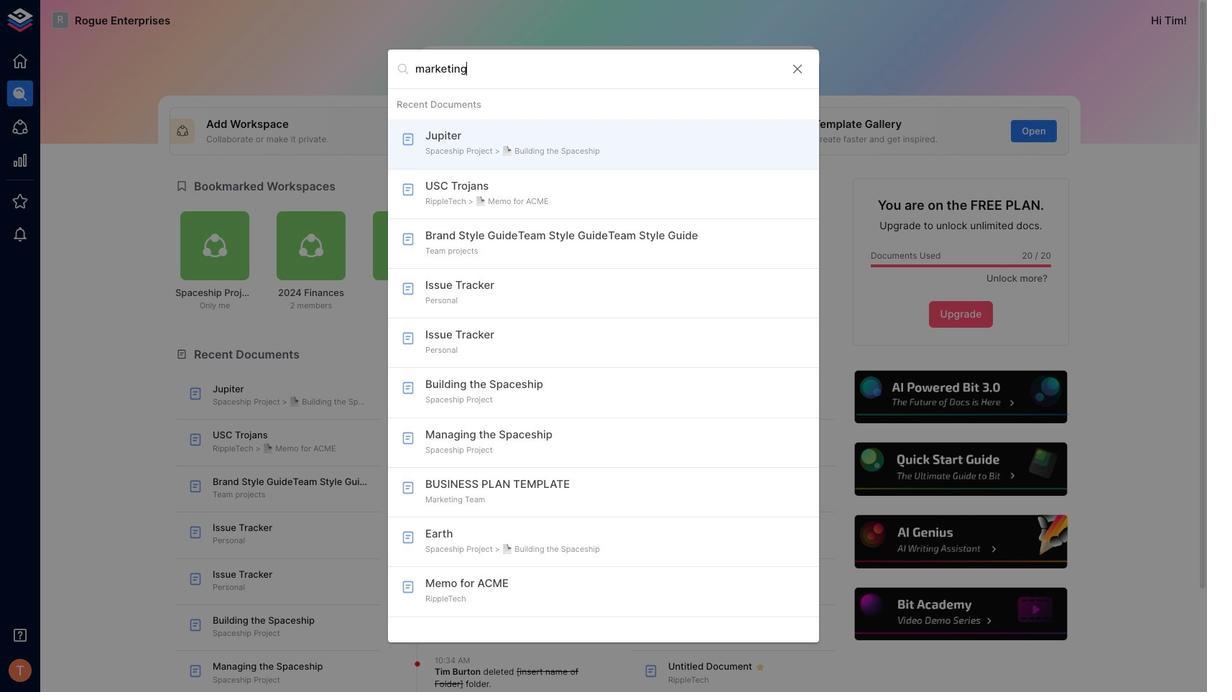 Task type: vqa. For each thing, say whether or not it's contained in the screenshot.
Search Workspaces... 'text field'
no



Task type: describe. For each thing, give the bounding box(es) containing it.
2 help image from the top
[[853, 441, 1069, 498]]

1 help image from the top
[[853, 368, 1069, 426]]

3 help image from the top
[[853, 513, 1069, 570]]



Task type: locate. For each thing, give the bounding box(es) containing it.
Search documents, folders and workspaces... text field
[[415, 58, 779, 80]]

4 help image from the top
[[853, 586, 1069, 643]]

dialog
[[388, 49, 819, 643]]

help image
[[853, 368, 1069, 426], [853, 441, 1069, 498], [853, 513, 1069, 570], [853, 586, 1069, 643]]



